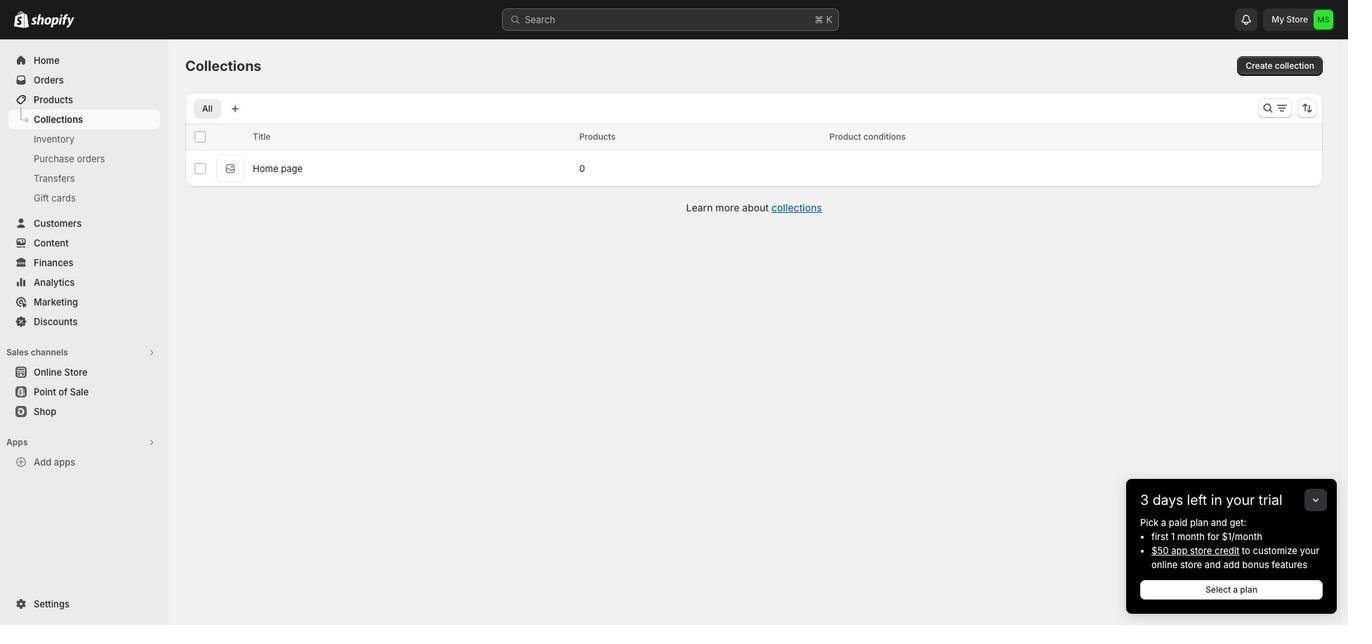 Task type: locate. For each thing, give the bounding box(es) containing it.
0 horizontal spatial shopify image
[[14, 11, 29, 28]]

shopify image
[[14, 11, 29, 28], [31, 14, 74, 28]]



Task type: describe. For each thing, give the bounding box(es) containing it.
1 horizontal spatial shopify image
[[31, 14, 74, 28]]

my store image
[[1314, 10, 1334, 30]]



Task type: vqa. For each thing, say whether or not it's contained in the screenshot.
set up two-step authentication image
no



